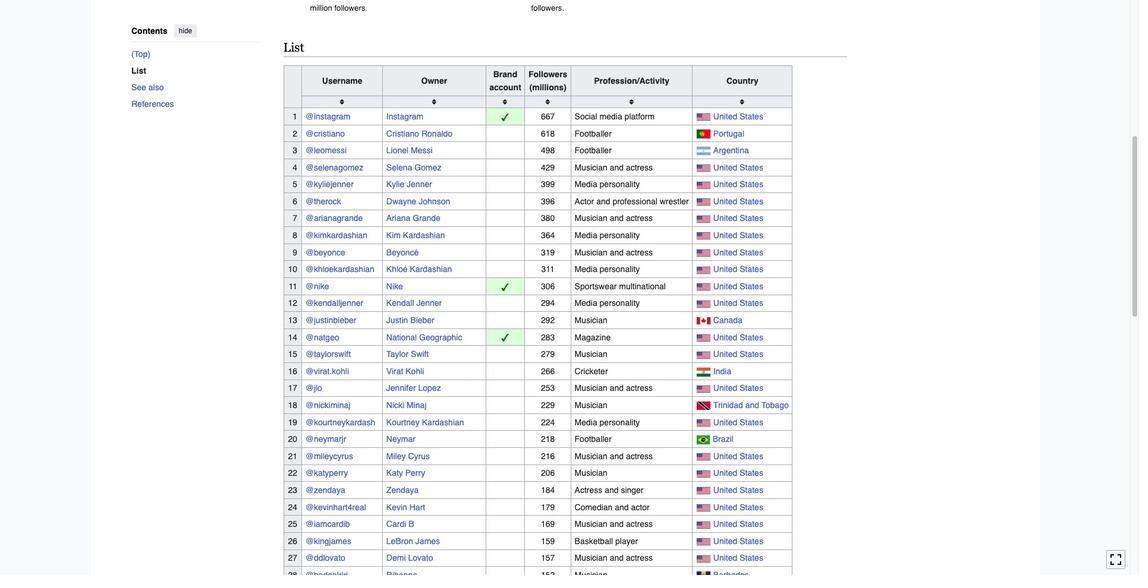 Task type: describe. For each thing, give the bounding box(es) containing it.
united states link for 169
[[714, 520, 764, 530]]

and for 179
[[615, 503, 629, 512]]

selena
[[387, 163, 412, 172]]

@virat.kohli
[[306, 367, 349, 376]]

and for 184
[[605, 486, 619, 495]]

united for 283
[[714, 333, 738, 342]]

@therock
[[306, 197, 341, 206]]

wrestler
[[660, 197, 689, 206]]

states for 283
[[740, 333, 764, 342]]

media personality for 399
[[575, 180, 640, 189]]

nike
[[387, 282, 403, 291]]

11 musician from the top
[[575, 554, 608, 564]]

399
[[541, 180, 555, 189]]

nicki minaj
[[387, 401, 427, 410]]

kylie
[[387, 180, 405, 189]]

katy perry link
[[387, 469, 425, 478]]

@kimkardashian
[[306, 231, 368, 240]]

personality for 364
[[600, 231, 640, 240]]

8 musician from the top
[[575, 452, 608, 461]]

283
[[541, 333, 555, 342]]

and for 380
[[610, 214, 624, 223]]

@kyliejenner link
[[306, 180, 354, 189]]

kevin
[[387, 503, 407, 512]]

@iamcardib link
[[306, 520, 350, 530]]

taylor swift
[[387, 350, 429, 359]]

and for 169
[[610, 520, 624, 530]]

@nike link
[[306, 282, 329, 291]]

states for 216
[[740, 452, 764, 461]]

miley
[[387, 452, 406, 461]]

media personality for 294
[[575, 299, 640, 308]]

united for 159
[[714, 537, 738, 547]]

united states for 396
[[714, 197, 764, 206]]

and for 319
[[610, 248, 624, 257]]

states for 157
[[740, 554, 764, 564]]

united states link for 184
[[714, 486, 764, 495]]

279
[[541, 350, 555, 359]]

basketball player
[[575, 537, 638, 547]]

@mileycyrus link
[[306, 452, 353, 461]]

united states for 224
[[714, 418, 764, 427]]

9 musician from the top
[[575, 469, 608, 478]]

portugal
[[714, 129, 745, 138]]

states for 169
[[740, 520, 764, 530]]

cricketer
[[575, 367, 608, 376]]

@selenagomez
[[306, 163, 364, 172]]

667
[[541, 112, 555, 121]]

and for 396
[[597, 197, 611, 206]]

@jlo
[[306, 384, 322, 393]]

bieber
[[411, 316, 435, 325]]

yes image for 306
[[502, 284, 509, 291]]

united states for 294
[[714, 299, 764, 308]]

states for 294
[[740, 299, 764, 308]]

virat kohli link
[[387, 367, 424, 376]]

kardashian for kourtney kardashian
[[422, 418, 464, 427]]

498
[[541, 146, 555, 155]]

united states for 216
[[714, 452, 764, 461]]

kevin hart link
[[387, 503, 425, 512]]

neymar link
[[387, 435, 416, 444]]

tobago
[[762, 401, 789, 410]]

united for 169
[[714, 520, 738, 530]]

india link
[[714, 367, 732, 376]]

united states for 283
[[714, 333, 764, 342]]

united states link for 216
[[714, 452, 764, 461]]

united for 364
[[714, 231, 738, 240]]

@nike
[[306, 282, 329, 291]]

@kendalljenner
[[306, 299, 364, 308]]

306
[[541, 282, 555, 291]]

cardi
[[387, 520, 406, 530]]

@therock link
[[306, 197, 341, 206]]

perry
[[406, 469, 425, 478]]

selena gomez
[[387, 163, 442, 172]]

followers
[[529, 69, 568, 79]]

jennifer lopez
[[387, 384, 441, 393]]

zendaya link
[[387, 486, 419, 495]]

5 musician from the top
[[575, 350, 608, 359]]

trinidad
[[714, 401, 744, 410]]

and for 157
[[610, 554, 624, 564]]

states for 184
[[740, 486, 764, 495]]

(top) link
[[131, 46, 260, 62]]

kohli
[[406, 367, 424, 376]]

kardashian for kim kardashian
[[403, 231, 445, 240]]

206
[[541, 469, 555, 478]]

see
[[131, 82, 146, 92]]

united states for 157
[[714, 554, 764, 564]]

states for 159
[[740, 537, 764, 547]]

@kingjames
[[306, 537, 352, 547]]

united for 157
[[714, 554, 738, 564]]

states for 306
[[740, 282, 764, 291]]

united states for 319
[[714, 248, 764, 257]]

united states link for 319
[[714, 248, 764, 257]]

united for 319
[[714, 248, 738, 257]]

kendall
[[387, 299, 414, 308]]

united for 667
[[714, 112, 738, 121]]

media for 364
[[575, 231, 598, 240]]

kim kardashian
[[387, 231, 445, 240]]

fullscreen image
[[1111, 555, 1122, 567]]

1 horizontal spatial list
[[283, 40, 304, 55]]

dwayne johnson
[[387, 197, 450, 206]]

canada
[[714, 316, 743, 325]]

7 musician from the top
[[575, 401, 608, 410]]

demi
[[387, 554, 406, 564]]

nicki
[[387, 401, 405, 410]]

states for 279
[[740, 350, 764, 359]]

lebron james link
[[387, 537, 440, 547]]

united states link for 283
[[714, 333, 764, 342]]

states for 429
[[740, 163, 764, 172]]

argentina link
[[714, 146, 749, 155]]

miley cyrus link
[[387, 452, 430, 461]]

united states link for 399
[[714, 180, 764, 189]]

@kourtneykardash
[[306, 418, 376, 427]]

united states for 169
[[714, 520, 764, 530]]

geographic
[[419, 333, 462, 342]]

united states link for 294
[[714, 299, 764, 308]]

united states for 311
[[714, 265, 764, 274]]

actress for 253
[[626, 384, 653, 393]]

b
[[409, 520, 414, 530]]

4 musician from the top
[[575, 316, 608, 325]]

media
[[600, 112, 623, 121]]

social media platform
[[575, 112, 655, 121]]

justin
[[387, 316, 408, 325]]

united states link for 364
[[714, 231, 764, 240]]

nicki minaj link
[[387, 401, 427, 410]]

6 musician from the top
[[575, 384, 608, 393]]

states for 396
[[740, 197, 764, 206]]

references
[[131, 99, 174, 109]]

229
[[541, 401, 555, 410]]

united states for 364
[[714, 231, 764, 240]]

(top)
[[131, 49, 150, 59]]

footballer for 218
[[575, 435, 612, 444]]

states for 206
[[740, 469, 764, 478]]

personality for 224
[[600, 418, 640, 427]]

3 musician from the top
[[575, 248, 608, 257]]

lionel messi
[[387, 146, 433, 155]]

@khloekardashian
[[306, 265, 375, 274]]

national geographic
[[387, 333, 462, 342]]

platform
[[625, 112, 655, 121]]

states for 253
[[740, 384, 764, 393]]

2 musician from the top
[[575, 214, 608, 223]]

united states for 667
[[714, 112, 764, 121]]

ariana grande link
[[387, 214, 441, 223]]

united for 184
[[714, 486, 738, 495]]

396
[[541, 197, 555, 206]]

@khloekardashian link
[[306, 265, 375, 274]]

united for 306
[[714, 282, 738, 291]]

294
[[541, 299, 555, 308]]

brazil
[[713, 435, 734, 444]]

@nickiminaj link
[[306, 401, 351, 410]]

10 musician from the top
[[575, 520, 608, 530]]

yes image for 283
[[502, 335, 509, 342]]

kylie jenner link
[[387, 180, 432, 189]]

states for 380
[[740, 214, 764, 223]]

united for 396
[[714, 197, 738, 206]]

united states for 206
[[714, 469, 764, 478]]

united states link for 224
[[714, 418, 764, 427]]

united states link for 396
[[714, 197, 764, 206]]



Task type: vqa. For each thing, say whether or not it's contained in the screenshot.


Task type: locate. For each thing, give the bounding box(es) containing it.
16 united from the top
[[714, 469, 738, 478]]

15 united states from the top
[[714, 452, 764, 461]]

lopez
[[418, 384, 441, 393]]

media personality for 224
[[575, 418, 640, 427]]

1 vertical spatial kardashian
[[410, 265, 452, 274]]

3 actress from the top
[[626, 248, 653, 257]]

19 states from the top
[[740, 520, 764, 530]]

and up the actress and singer
[[610, 452, 624, 461]]

taylor swift link
[[387, 350, 429, 359]]

states for 399
[[740, 180, 764, 189]]

media for 399
[[575, 180, 598, 189]]

national
[[387, 333, 417, 342]]

united states link for 253
[[714, 384, 764, 393]]

2 musician and actress from the top
[[575, 214, 653, 223]]

musician and actress down comedian and actor
[[575, 520, 653, 530]]

1 yes image from the top
[[502, 284, 509, 291]]

and down player in the right of the page
[[610, 554, 624, 564]]

9 united from the top
[[714, 282, 738, 291]]

jennifer
[[387, 384, 416, 393]]

9 united states from the top
[[714, 282, 764, 291]]

kourtney kardashian
[[387, 418, 464, 427]]

12 united states link from the top
[[714, 350, 764, 359]]

1 united states from the top
[[714, 112, 764, 121]]

16 united states link from the top
[[714, 469, 764, 478]]

musician and actress up actor and professional wrestler
[[575, 163, 653, 172]]

states for 311
[[740, 265, 764, 274]]

personality up sportswear multinational
[[600, 265, 640, 274]]

0 horizontal spatial list
[[131, 66, 146, 75]]

4 actress from the top
[[626, 384, 653, 393]]

@natgeo
[[306, 333, 339, 342]]

1 footballer from the top
[[575, 129, 612, 138]]

media personality down actor
[[575, 231, 640, 240]]

united states link for 179
[[714, 503, 764, 512]]

lebron
[[387, 537, 413, 547]]

3 united states from the top
[[714, 180, 764, 189]]

5 personality from the top
[[600, 418, 640, 427]]

states for 179
[[740, 503, 764, 512]]

@kyliejenner
[[306, 180, 354, 189]]

personality for 294
[[600, 299, 640, 308]]

2 united states from the top
[[714, 163, 764, 172]]

@zendaya
[[306, 486, 345, 495]]

list
[[283, 40, 304, 55], [131, 66, 146, 75]]

4 media from the top
[[575, 299, 598, 308]]

actress for 157
[[626, 554, 653, 564]]

17 states from the top
[[740, 486, 764, 495]]

19 united states from the top
[[714, 520, 764, 530]]

18 united from the top
[[714, 503, 738, 512]]

united for 216
[[714, 452, 738, 461]]

kim
[[387, 231, 401, 240]]

media personality for 364
[[575, 231, 640, 240]]

5 united from the top
[[714, 214, 738, 223]]

yes image left 283
[[502, 335, 509, 342]]

5 media personality from the top
[[575, 418, 640, 427]]

(millions)
[[530, 83, 567, 92]]

2 vertical spatial kardashian
[[422, 418, 464, 427]]

musician and actress down basketball player
[[575, 554, 653, 564]]

319
[[541, 248, 555, 257]]

1 vertical spatial list
[[131, 66, 146, 75]]

14 united states from the top
[[714, 418, 764, 427]]

media up actor
[[575, 180, 598, 189]]

and right actor
[[597, 197, 611, 206]]

15 united from the top
[[714, 452, 738, 461]]

15 united states link from the top
[[714, 452, 764, 461]]

@neymarjr link
[[306, 435, 346, 444]]

personality down cricketer
[[600, 418, 640, 427]]

311
[[542, 265, 555, 274]]

21 united states link from the top
[[714, 554, 764, 564]]

10 united from the top
[[714, 299, 738, 308]]

footballer for 618
[[575, 129, 612, 138]]

1 musician and actress from the top
[[575, 163, 653, 172]]

1 vertical spatial jenner
[[417, 299, 442, 308]]

and up actor and professional wrestler
[[610, 163, 624, 172]]

united states for 399
[[714, 180, 764, 189]]

united for 399
[[714, 180, 738, 189]]

4 states from the top
[[740, 197, 764, 206]]

2 vertical spatial footballer
[[575, 435, 612, 444]]

6 states from the top
[[740, 231, 764, 240]]

12 united states from the top
[[714, 350, 764, 359]]

united states for 279
[[714, 350, 764, 359]]

5 united states from the top
[[714, 214, 764, 223]]

12 states from the top
[[740, 350, 764, 359]]

kardashian for khloé kardashian
[[410, 265, 452, 274]]

@kevinhart4real
[[306, 503, 366, 512]]

musician and actress
[[575, 163, 653, 172], [575, 214, 653, 223], [575, 248, 653, 257], [575, 384, 653, 393], [575, 452, 653, 461], [575, 520, 653, 530], [575, 554, 653, 564]]

media down actor
[[575, 231, 598, 240]]

kourtney kardashian link
[[387, 418, 464, 427]]

ronaldo
[[422, 129, 453, 138]]

media for 294
[[575, 299, 598, 308]]

actor and professional wrestler
[[575, 197, 689, 206]]

and down actor and professional wrestler
[[610, 214, 624, 223]]

3 united states link from the top
[[714, 180, 764, 189]]

musician and actress down actor and professional wrestler
[[575, 214, 653, 223]]

1 vertical spatial yes image
[[502, 335, 509, 342]]

169
[[541, 520, 555, 530]]

united states for 179
[[714, 503, 764, 512]]

media
[[575, 180, 598, 189], [575, 231, 598, 240], [575, 265, 598, 274], [575, 299, 598, 308], [575, 418, 598, 427]]

21 united from the top
[[714, 554, 738, 564]]

@neymarjr
[[306, 435, 346, 444]]

states for 224
[[740, 418, 764, 427]]

7 united states link from the top
[[714, 248, 764, 257]]

united states link for 667
[[714, 112, 764, 121]]

19 united from the top
[[714, 520, 738, 530]]

157
[[541, 554, 555, 564]]

yes image
[[502, 284, 509, 291], [502, 335, 509, 342]]

and left tobago
[[746, 401, 760, 410]]

musician and actress for 253
[[575, 384, 653, 393]]

20 united states link from the top
[[714, 537, 764, 547]]

2 united from the top
[[714, 163, 738, 172]]

7 united states from the top
[[714, 248, 764, 257]]

actress for 216
[[626, 452, 653, 461]]

references link
[[131, 95, 260, 112]]

musician and actress for 169
[[575, 520, 653, 530]]

11 united from the top
[[714, 333, 738, 342]]

5 actress from the top
[[626, 452, 653, 461]]

18 united states from the top
[[714, 503, 764, 512]]

neymar
[[387, 435, 416, 444]]

grande
[[413, 214, 441, 223]]

actress for 429
[[626, 163, 653, 172]]

5 states from the top
[[740, 214, 764, 223]]

and up comedian and actor
[[605, 486, 619, 495]]

2 yes image from the top
[[502, 335, 509, 342]]

united states link for 380
[[714, 214, 764, 223]]

united states link for 157
[[714, 554, 764, 564]]

10 states from the top
[[740, 299, 764, 308]]

beyoncé link
[[387, 248, 419, 257]]

10 united states link from the top
[[714, 299, 764, 308]]

3 media from the top
[[575, 265, 598, 274]]

and for 429
[[610, 163, 624, 172]]

jenner for kylie jenner
[[407, 180, 432, 189]]

0 vertical spatial list
[[283, 40, 304, 55]]

miley cyrus
[[387, 452, 430, 461]]

brazil link
[[713, 435, 734, 444]]

musician and actress for 429
[[575, 163, 653, 172]]

khloé
[[387, 265, 408, 274]]

musician and actress for 157
[[575, 554, 653, 564]]

yes image left "306"
[[502, 284, 509, 291]]

cristiano
[[387, 129, 419, 138]]

musician and actress for 380
[[575, 214, 653, 223]]

singer
[[621, 486, 644, 495]]

taylor
[[387, 350, 409, 359]]

sportswear
[[575, 282, 617, 291]]

@cristiano
[[306, 129, 345, 138]]

@mileycyrus
[[306, 452, 353, 461]]

19 united states link from the top
[[714, 520, 764, 530]]

@kimkardashian link
[[306, 231, 368, 240]]

6 musician and actress from the top
[[575, 520, 653, 530]]

hide
[[178, 27, 192, 35]]

actress
[[575, 486, 603, 495]]

brand
[[494, 69, 518, 79]]

united for 206
[[714, 469, 738, 478]]

united for 253
[[714, 384, 738, 393]]

18 united states link from the top
[[714, 503, 764, 512]]

20 united states from the top
[[714, 537, 764, 547]]

2 footballer from the top
[[575, 146, 612, 155]]

media personality up sportswear on the right of page
[[575, 265, 640, 274]]

0 vertical spatial footballer
[[575, 129, 612, 138]]

musician
[[575, 163, 608, 172], [575, 214, 608, 223], [575, 248, 608, 257], [575, 316, 608, 325], [575, 350, 608, 359], [575, 384, 608, 393], [575, 401, 608, 410], [575, 452, 608, 461], [575, 469, 608, 478], [575, 520, 608, 530], [575, 554, 608, 564]]

media personality down cricketer
[[575, 418, 640, 427]]

personality down sportswear multinational
[[600, 299, 640, 308]]

@instagram
[[306, 112, 351, 121]]

@kevinhart4real link
[[306, 503, 366, 512]]

united states link for 279
[[714, 350, 764, 359]]

states for 319
[[740, 248, 764, 257]]

media personality up actor
[[575, 180, 640, 189]]

@katyperry
[[306, 469, 348, 478]]

media for 311
[[575, 265, 598, 274]]

2 media from the top
[[575, 231, 598, 240]]

7 states from the top
[[740, 248, 764, 257]]

1 united states link from the top
[[714, 112, 764, 121]]

and down comedian and actor
[[610, 520, 624, 530]]

1 vertical spatial footballer
[[575, 146, 612, 155]]

224
[[541, 418, 555, 427]]

kourtney
[[387, 418, 420, 427]]

@taylorswift link
[[306, 350, 351, 359]]

17 united states link from the top
[[714, 486, 764, 495]]

united states link for 429
[[714, 163, 764, 172]]

media for 224
[[575, 418, 598, 427]]

0 vertical spatial kardashian
[[403, 231, 445, 240]]

see also link
[[131, 79, 260, 95]]

kardashian down the beyoncé
[[410, 265, 452, 274]]

cristiano ronaldo
[[387, 129, 453, 138]]

yes image
[[502, 113, 509, 121]]

argentina
[[714, 146, 749, 155]]

united states link for 206
[[714, 469, 764, 478]]

4 united states from the top
[[714, 197, 764, 206]]

kardashian down minaj
[[422, 418, 464, 427]]

9 united states link from the top
[[714, 282, 764, 291]]

actress for 380
[[626, 214, 653, 223]]

16 states from the top
[[740, 469, 764, 478]]

1 actress from the top
[[626, 163, 653, 172]]

21 united states from the top
[[714, 554, 764, 564]]

7 musician and actress from the top
[[575, 554, 653, 564]]

1 united from the top
[[714, 112, 738, 121]]

states for 667
[[740, 112, 764, 121]]

@virat.kohli link
[[306, 367, 349, 376]]

profession/activity
[[594, 76, 670, 85]]

actress for 169
[[626, 520, 653, 530]]

nike link
[[387, 282, 403, 291]]

@nickiminaj
[[306, 401, 351, 410]]

united for 294
[[714, 299, 738, 308]]

6 united states from the top
[[714, 231, 764, 240]]

14 states from the top
[[740, 418, 764, 427]]

musician and actress up sportswear multinational
[[575, 248, 653, 257]]

12 united from the top
[[714, 350, 738, 359]]

3 musician and actress from the top
[[575, 248, 653, 257]]

united states for 429
[[714, 163, 764, 172]]

jenner up bieber
[[417, 299, 442, 308]]

2 media personality from the top
[[575, 231, 640, 240]]

personality for 399
[[600, 180, 640, 189]]

dwayne johnson link
[[387, 197, 450, 206]]

gomez
[[415, 163, 442, 172]]

media down sportswear on the right of page
[[575, 299, 598, 308]]

personality down actor and professional wrestler
[[600, 231, 640, 240]]

4 personality from the top
[[600, 299, 640, 308]]

18 states from the top
[[740, 503, 764, 512]]

13 united states from the top
[[714, 384, 764, 393]]

personality up actor and professional wrestler
[[600, 180, 640, 189]]

media personality down sportswear on the right of page
[[575, 299, 640, 308]]

united for 279
[[714, 350, 738, 359]]

media personality for 311
[[575, 265, 640, 274]]

social
[[575, 112, 598, 121]]

5 media from the top
[[575, 418, 598, 427]]

and left actor
[[615, 503, 629, 512]]

7 actress from the top
[[626, 554, 653, 564]]

@ddlovato
[[306, 554, 345, 564]]

5 musician and actress from the top
[[575, 452, 653, 461]]

actress for 319
[[626, 248, 653, 257]]

2 states from the top
[[740, 163, 764, 172]]

owner
[[421, 76, 447, 85]]

@jlo link
[[306, 384, 322, 393]]

hide button
[[174, 24, 197, 37]]

4 united states link from the top
[[714, 197, 764, 206]]

and down magazine
[[610, 384, 624, 393]]

2 actress from the top
[[626, 214, 653, 223]]

0 vertical spatial yes image
[[502, 284, 509, 291]]

10 united states from the top
[[714, 299, 764, 308]]

@kendalljenner link
[[306, 299, 364, 308]]

united for 311
[[714, 265, 738, 274]]

3 footballer from the top
[[575, 435, 612, 444]]

and up sportswear multinational
[[610, 248, 624, 257]]

1 musician from the top
[[575, 163, 608, 172]]

united states link for 159
[[714, 537, 764, 547]]

musician and actress for 216
[[575, 452, 653, 461]]

musician and actress up the actress and singer
[[575, 452, 653, 461]]

instagram
[[387, 112, 424, 121]]

2 united states link from the top
[[714, 163, 764, 172]]

personality
[[600, 180, 640, 189], [600, 231, 640, 240], [600, 265, 640, 274], [600, 299, 640, 308], [600, 418, 640, 427]]

jenner for kendall jenner
[[417, 299, 442, 308]]

united states link for 311
[[714, 265, 764, 274]]

15 states from the top
[[740, 452, 764, 461]]

united for 380
[[714, 214, 738, 223]]

20 united from the top
[[714, 537, 738, 547]]

and for 216
[[610, 452, 624, 461]]

3 personality from the top
[[600, 265, 640, 274]]

21 states from the top
[[740, 554, 764, 564]]

380
[[541, 214, 555, 223]]

jenner
[[407, 180, 432, 189], [417, 299, 442, 308]]

media up sportswear on the right of page
[[575, 265, 598, 274]]

kardashian down the grande
[[403, 231, 445, 240]]

personality for 311
[[600, 265, 640, 274]]

364
[[541, 231, 555, 240]]

@ddlovato link
[[306, 554, 345, 564]]

united states for 184
[[714, 486, 764, 495]]

3 states from the top
[[740, 180, 764, 189]]

footballer for 498
[[575, 146, 612, 155]]

@beyonce link
[[306, 248, 345, 257]]

instagram link
[[387, 112, 424, 121]]

united for 429
[[714, 163, 738, 172]]

musician and actress down cricketer
[[575, 384, 653, 393]]

trinidad and tobago
[[714, 401, 789, 410]]

magazine
[[575, 333, 611, 342]]

2 personality from the top
[[600, 231, 640, 240]]

4 musician and actress from the top
[[575, 384, 653, 393]]

united states for 253
[[714, 384, 764, 393]]

and for 253
[[610, 384, 624, 393]]

14 united from the top
[[714, 418, 738, 427]]

followers (millions)
[[529, 69, 568, 92]]

jenner up dwayne johnson
[[407, 180, 432, 189]]

kevin hart
[[387, 503, 425, 512]]

8 united states from the top
[[714, 265, 764, 274]]

13 states from the top
[[740, 384, 764, 393]]

virat
[[387, 367, 404, 376]]

1 media from the top
[[575, 180, 598, 189]]

united for 224
[[714, 418, 738, 427]]

0 vertical spatial jenner
[[407, 180, 432, 189]]

actress and singer
[[575, 486, 644, 495]]

multinational
[[619, 282, 666, 291]]

media right the "224" at the left bottom of the page
[[575, 418, 598, 427]]

@kingjames link
[[306, 537, 352, 547]]

comedian
[[575, 503, 613, 512]]



